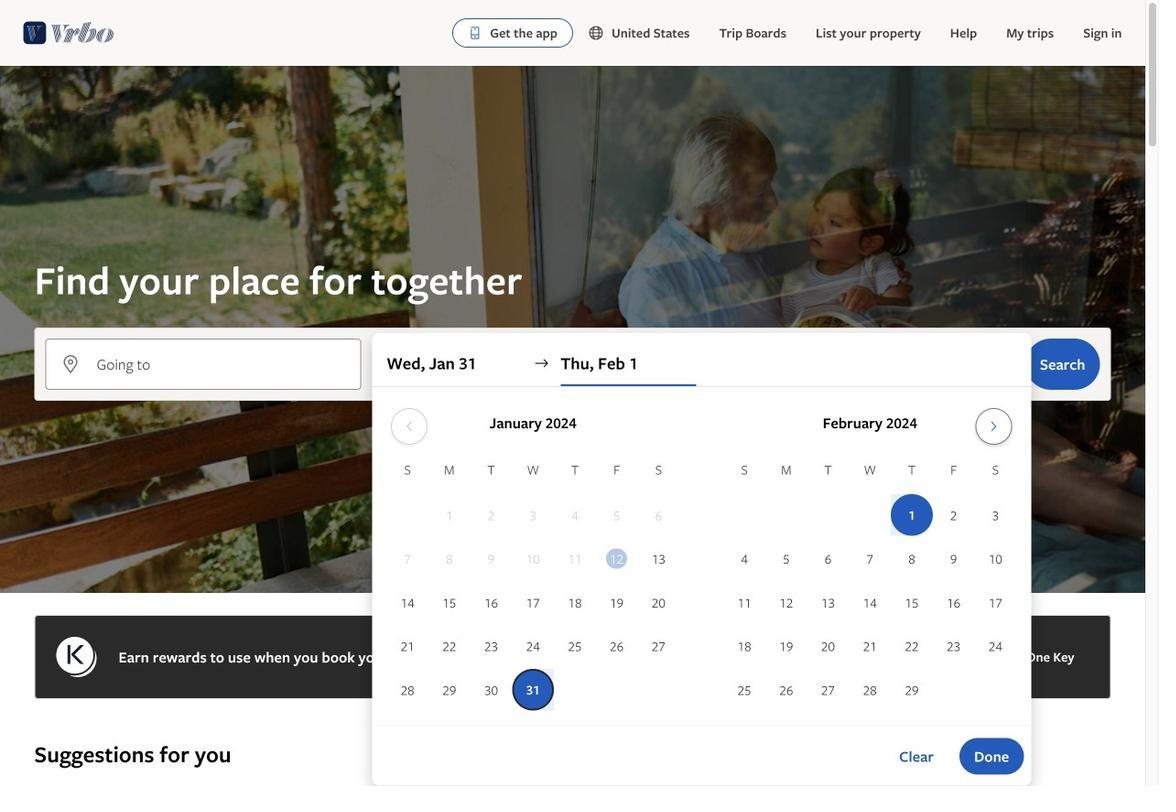 Task type: locate. For each thing, give the bounding box(es) containing it.
main content
[[0, 66, 1146, 787]]

february 2024 element
[[724, 460, 1017, 713]]

application inside 'wizard' region
[[387, 401, 1017, 713]]

application
[[387, 401, 1017, 713]]

small image
[[588, 25, 612, 41]]

recently viewed region
[[23, 711, 1122, 740]]

previous month image
[[398, 419, 420, 434]]

directional image
[[533, 355, 550, 372]]

wizard region
[[0, 66, 1146, 786]]



Task type: describe. For each thing, give the bounding box(es) containing it.
vrbo logo image
[[23, 18, 114, 48]]

next month image
[[983, 419, 1005, 434]]

download the app button image
[[468, 26, 483, 40]]

january 2024 element
[[387, 460, 680, 713]]

today element
[[606, 549, 627, 569]]



Task type: vqa. For each thing, say whether or not it's contained in the screenshot.
application inside wizard "region"
yes



